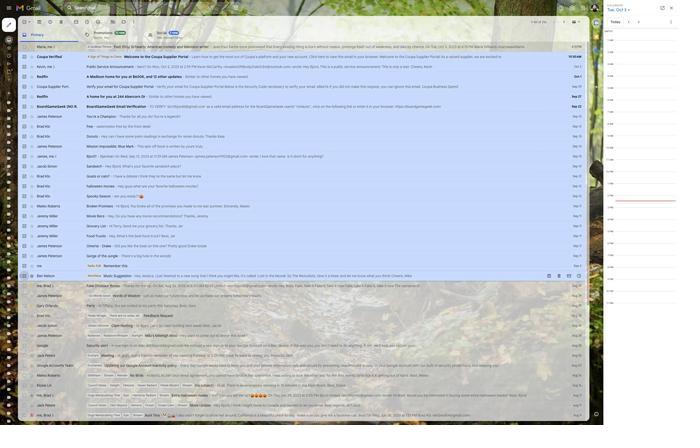 Task type: describe. For each thing, give the bounding box(es) containing it.
recommendations?
[[153, 214, 183, 218]]

you right you,
[[315, 343, 321, 348]]

side panel section
[[590, 16, 604, 421]]

1 welcome from the left
[[124, 55, 140, 59]]

tab list containing promotions
[[18, 28, 590, 42]]

out right getting
[[390, 373, 396, 378]]

2 birds from the left
[[357, 373, 365, 378]]

1 vertical spatial am
[[199, 284, 204, 288]]

aug 11 for hey bjord, i think i might move to canada and wanted to let you know. best regards, eh? jack
[[574, 403, 582, 407]]

sep for free - watermelon free by the front desk!
[[573, 125, 579, 128]]

klo for goats or cats?
[[45, 174, 50, 179]]

in up 'pm.' at left
[[221, 343, 224, 348]]

1 roberts from the top
[[48, 204, 60, 208]]

stream up also
[[178, 403, 187, 407]]

1 vertical spatial think
[[209, 274, 217, 278]]

0 vertical spatial am
[[162, 154, 167, 159]]

sep for goats or cats? - i have a debate i think they're the same but let me know
[[573, 174, 579, 178]]

2 13 from the top
[[579, 125, 582, 128]]

my
[[143, 304, 147, 308]]

aug for move update
[[574, 403, 579, 407]]

1 vertical spatial or
[[97, 174, 100, 179]]

0 horizontal spatial some
[[125, 134, 134, 139]]

38 row from the top
[[18, 410, 586, 420]]

ben nelson
[[37, 274, 55, 278]]

- right updates
[[183, 74, 184, 79]]

a for a godless throne fwd: elroy schwartz: american comedy and television writer. - jean paul sartre once postulated that every existing thing is born without reason, prolongs itself out of weakness, and dies by chance. on tue, oct 3, 2023 at 4:13 pm maria williams <mariaaawilliams
[[88, 45, 90, 49]]

, for 29
[[42, 284, 43, 288]]

miller for grocery list
[[49, 224, 58, 228]]

redfin for a madison home for you at $600k, and 12 other updates - similar to other homes you have viewed. ‌ ‌ ‌ ‌ ‌ ‌ ‌ ‌ ‌ ‌ ‌ ‌ ‌ ‌ ‌ ‌ ‌ ‌ ‌ ‌ ‌ ‌ ‌ ‌ ‌ ‌ ‌ ‌ ‌ ‌ ‌ ‌ ‌ ‌ ‌ ‌ ‌ ‌ ‌ ‌ ‌ ‌ ‌ ‌ ‌ ‌ ‌ ‌ ‌ ‌ ‌ ‌ ‌ ‌ ‌ ‌ ‌ ‌ ‌ ‌ ‌ ‌ ‌ ‌ ‌ ‌ ‌ ‌ ‌ ‌ ‌ ‌ ‌ ‌ ‌ ‌ ‌ ‌ ‌ ‌ ‌
[[37, 74, 48, 79]]

thanks for legend!!!
[[119, 114, 131, 119]]

1 horizontal spatial make
[[205, 294, 213, 298]]

1 vertical spatial favorite
[[156, 184, 168, 189]]

toolbar inside 'row'
[[545, 273, 585, 278]]

0 vertical spatial cheers,
[[411, 65, 423, 69]]

1 horizontal spatial wed,
[[372, 413, 380, 418]]

- right policy
[[178, 363, 180, 368]]

13 for for
[[579, 134, 582, 138]]

this right ignore
[[405, 84, 411, 89]]

support image
[[559, 5, 565, 11]]

your down existing
[[280, 55, 287, 59]]

sandwich
[[87, 164, 102, 169]]

216
[[543, 20, 547, 24]]

1 vertical spatial brad,
[[398, 393, 406, 398]]

redfin, yelp
[[94, 36, 110, 39]]

your down madison at left
[[97, 84, 104, 89]]

food
[[142, 234, 150, 238]]

2 horizontal spatial bjord
[[519, 393, 527, 398]]

in up service
[[354, 55, 357, 59]]

beyond
[[117, 403, 127, 407]]

1 free from the left
[[87, 124, 93, 129]]

1 horizontal spatial kevin
[[198, 65, 206, 69]]

masks?
[[497, 393, 509, 398]]

in right minutes
[[298, 383, 301, 388]]

- left learn
[[189, 55, 191, 59]]

bjord, down click
[[310, 65, 320, 69]]

3 fake from the left
[[354, 284, 361, 288]]

0 vertical spatial similar
[[185, 74, 196, 79]]

- right jungle
[[119, 254, 121, 258]]

1 horizontal spatial portal
[[178, 55, 188, 59]]

the left same at the left top of page
[[161, 174, 166, 179]]

a godless throne fwd: elroy schwartz: american comedy and television writer. - jean paul sartre once postulated that every existing thing is born without reason, prolongs itself out of weakness, and dies by chance. on tue, oct 3, 2023 at 4:13 pm maria williams <mariaaawilliams
[[88, 45, 525, 49]]

25 row from the top
[[18, 281, 586, 291]]

6 brad klo from the top
[[37, 314, 50, 318]]

time for extra halloween masks
[[114, 393, 120, 397]]

godless
[[90, 45, 101, 49]]

on up you.
[[263, 343, 267, 348]]

1 vertical spatial as
[[161, 373, 165, 378]]

google up no
[[126, 363, 138, 368]]

works
[[209, 363, 218, 368]]

portal!
[[431, 55, 441, 59]]

radiant for haven radiant
[[147, 384, 157, 387]]

itself
[[357, 45, 365, 49]]

and down parks
[[177, 45, 183, 49]]

1 jacob simon from the top
[[37, 164, 57, 169]]

1 fake, from the left
[[295, 284, 304, 288]]

sep for grocery list - hi terry, send me your grocery list. thanks, jer
[[574, 224, 579, 228]]

0 horizontal spatial portal
[[144, 84, 154, 89]]

radio edit remember this
[[88, 264, 128, 268]]

aug 29 for thanks for the tip. on sat, aug 26, 2023 at 6:00 am bjord umlaut <sicritbjordd@gmail.com> wrote: hey brad, fake, fake it fake it, fake it now fake, fake it fake it, fake it now the narrative of
[[573, 284, 582, 288]]

30 row from the top
[[18, 331, 586, 341]]

google right day
[[197, 363, 208, 368]]

1 birds from the left
[[236, 373, 244, 378]]

new down labels icon
[[119, 31, 125, 34]]

peterson for 14th 'row' from the bottom
[[48, 294, 62, 298]]

2 roberts from the top
[[48, 373, 60, 378]]

2 halloween from the left
[[169, 184, 185, 189]]

1 vertical spatial thanks
[[206, 134, 217, 139]]

1 mac from the left
[[139, 343, 145, 348]]

6 james peterson from the top
[[37, 333, 62, 338]]

mark
[[126, 144, 134, 149]]

5 sep 13 from the top
[[573, 154, 582, 158]]

james peterson for gorge of the jungle
[[37, 254, 62, 258]]

spin
[[145, 144, 151, 149]]

Search mail text field
[[75, 5, 219, 10]]

0 vertical spatial wed,
[[120, 154, 128, 159]]

song
[[191, 274, 199, 278]]

your up getting
[[379, 363, 386, 368]]

1 vertical spatial umlaut
[[329, 393, 340, 398]]

🛣 image
[[167, 414, 172, 418]]

day
[[190, 363, 196, 368]]

on right beat
[[148, 244, 152, 248]]

stay.
[[289, 413, 296, 418]]

mateo roberts for 34th 'row'
[[37, 373, 60, 378]]

2 inside tab
[[170, 31, 172, 34]]

mission impossible: blue mark - this spin off book is written by yours truly.
[[87, 144, 203, 149]]

4 28 from the top
[[579, 344, 582, 347]]

jack up google accounts team at the left of page
[[37, 353, 44, 358]]

11 for gorge of the jungle - there's a big hole in the woods!
[[580, 254, 582, 258]]

time for aunt tina
[[114, 413, 120, 417]]

best, right truck?
[[162, 234, 170, 238]]

movies?
[[186, 184, 199, 189]]

sep 11 for jer
[[574, 224, 582, 228]]

let down '6:00'
[[195, 294, 199, 298]]

2 horizontal spatial some
[[461, 393, 470, 398]]

4 row from the top
[[18, 72, 586, 82]]

19 row from the top
[[18, 221, 586, 231]]

a for a sign of things to come welcome to the coupa supplier portal - learn how to get the most out of coupa's platform and your new account. click here to view this email in your browser. welcome to the coupa supplier portal! as a valued supplier, we are excited to
[[88, 55, 90, 59]]

aug 29 for hi tiffany, you are invited to my party this saturday. best, gary
[[573, 304, 582, 308]]

enter
[[357, 104, 366, 109]]

is
[[287, 154, 290, 159]]

search mail image
[[65, 3, 74, 12]]

brad klo for goats or cats? - i have a debate i think they're the same but let me know
[[37, 174, 50, 179]]

22 row from the top
[[18, 251, 586, 261]]

1 horizontal spatial words
[[113, 294, 123, 298]]

coupa left business
[[422, 84, 433, 89]]

28 for milo's milehigh miso
[[579, 334, 582, 337]]

11 for omerta - drake - did you like the beat on this one? pretty good drake loosie
[[580, 244, 582, 248]]

jack up me , brad 3
[[37, 403, 44, 408]]

sign
[[90, 55, 96, 59]]

4 sep 11 from the top
[[574, 234, 582, 238]]

you left like.
[[218, 274, 223, 278]]

0 vertical spatial might
[[224, 274, 233, 278]]

team
[[65, 363, 73, 368]]

16 for hi all, there is an emergency meeting in 15 minutes in the main room. best, eloise
[[579, 384, 582, 387]]

aug 28 for feedback request
[[573, 314, 582, 318]]

on thu, jun 29, 2023 at 2:05 pm bjord umlaut <sicritbjordd@gmail.com> wrote: hi brad, would you be interested in buying some extra halloween masks? best, bjord
[[267, 393, 527, 398]]

2 eloise from the left
[[337, 383, 346, 388]]

calm
[[167, 403, 174, 407]]

what's for bjord,
[[122, 164, 133, 169]]

our left the "future"
[[164, 294, 169, 298]]

other down mon, at top left
[[158, 74, 167, 79]]

is left 'an'
[[237, 383, 239, 388]]

1 horizontal spatial if
[[330, 84, 332, 89]]

2 it, from the left
[[373, 284, 376, 288]]

1 sign- from the left
[[122, 343, 130, 348]]

stream up 'ocean calm'
[[160, 393, 169, 397]]

- right movies
[[116, 184, 117, 189]]

7 11 from the top
[[580, 393, 582, 397]]

jeremy for movie recs - hey, do you have any movie recommendations? thanks, jeremy
[[37, 214, 48, 218]]

port.
[[62, 84, 69, 89]]

0 horizontal spatial what
[[133, 184, 141, 189]]

1 horizontal spatial secure
[[396, 343, 407, 348]]

redfin for a home for you at 244 abercorn dr - similar to other homes you have viewed. ‌ ‌ ‌ ‌ ‌ ‌ ‌ ‌ ‌ ‌ ‌ ‌ ‌ ‌ ‌ ‌ ‌ ‌ ‌ ‌ ‌ ‌ ‌ ‌ ‌ ‌ ‌ ‌ ‌ ‌ ‌ ‌ ‌ ‌ ‌ ‌ ‌ ‌ ‌ ‌ ‌ ‌ ‌ ‌ ‌ ‌ ‌ ‌ ‌ ‌ ‌ ‌ ‌ ‌ ‌ ‌ ‌ ‌ ‌ ‌ ‌ ‌ ‌ ‌ ‌ ‌ ‌ ‌ ‌ ‌ ‌ ‌ ‌ ‌ ‌ ‌ ‌ ‌ ‌ ‌ ‌
[[37, 94, 48, 99]]

regards,
[[333, 403, 346, 408]]

13 row from the top
[[18, 161, 586, 171]]

pm right "2:05"
[[314, 393, 319, 398]]

enchant meeting - hi guys, just a friendly reminder of our meeting tuesday at 2:00 pm. look forward to seeing you. regards, jack
[[88, 353, 293, 358]]

18 row from the top
[[18, 211, 586, 221]]

snooze image
[[85, 19, 90, 24]]

omerta
[[87, 244, 99, 248]]

you left made
[[177, 204, 183, 208]]

2 fake from the left
[[315, 284, 323, 288]]

0 horizontal spatial account
[[138, 363, 152, 368]]

labels image
[[122, 19, 127, 24]]

row containing james
[[18, 151, 586, 161]]

dr
[[142, 94, 145, 99]]

0 horizontal spatial this
[[137, 144, 144, 149]]

settings image
[[570, 5, 576, 11]]

2 simon from the top
[[47, 324, 57, 328]]

row containing maria
[[18, 42, 586, 52]]

36 row from the top
[[18, 391, 586, 400]]

1 verify from the left
[[87, 84, 96, 89]]

you right the keeping at the right of page
[[493, 363, 499, 368]]

13 for legend!!!
[[579, 115, 582, 118]]

of inside a sign of things to come welcome to the coupa supplier portal - learn how to get the most out of coupa's platform and your new account. click here to view this email in your browser. welcome to the coupa supplier portal! as a valued supplier, we are excited to
[[97, 55, 100, 59]]

2 inside maria , me 2
[[53, 45, 55, 49]]

23 row from the top
[[18, 261, 586, 271]]

on left tue, at the right
[[426, 45, 431, 49]]

1 horizontal spatial security
[[245, 84, 258, 89]]

2 horizontal spatial portal
[[215, 84, 224, 89]]

fwd:
[[114, 45, 121, 49]]

front
[[134, 124, 142, 129]]

row containing gary orlando
[[18, 301, 586, 311]]

1 horizontal spatial account
[[249, 343, 262, 348]]

new down come
[[206, 343, 212, 348]]

row containing coupa supplier port.
[[18, 82, 586, 92]]

1 email. from the left
[[307, 84, 316, 89]]

james peterson for you're a champion
[[37, 114, 62, 119]]

1 vertical spatial jer
[[170, 234, 175, 238]]

toggle split pane mode image
[[572, 19, 577, 24]]

at left 4:13
[[458, 45, 461, 49]]

1 halloween from the left
[[87, 184, 103, 189]]

0 vertical spatial or
[[353, 104, 357, 109]]

at left 2:00
[[207, 353, 210, 358]]

0 horizontal spatial brad,
[[286, 284, 294, 288]]

by left the front in the left of the page
[[123, 124, 127, 129]]

are left no
[[118, 314, 122, 318]]

stream left aunt
[[133, 413, 143, 417]]

1 it, from the left
[[323, 284, 326, 288]]

20 row from the top
[[18, 231, 586, 241]]

coupa up 244
[[119, 84, 130, 89]]

- left yes!!
[[209, 393, 211, 398]]

2 jacob simon from the top
[[37, 324, 57, 328]]

hey left guys
[[118, 184, 124, 189]]

1 vertical spatial can
[[108, 134, 114, 139]]

0 horizontal spatial browser.
[[366, 55, 379, 59]]

you left give
[[314, 413, 320, 418]]

a left valued
[[446, 55, 448, 59]]

did
[[339, 84, 344, 89]]

season
[[99, 194, 111, 198]]

2 us from the left
[[200, 294, 204, 298]]

0 horizontal spatial umlaut
[[214, 284, 226, 288]]

8 row from the top
[[18, 112, 586, 122]]

radiance for radiance whisper
[[104, 334, 116, 337]]

dogs for extra halloween masks
[[88, 393, 95, 397]]

in left "buying"
[[446, 393, 449, 398]]

1 horizontal spatial was
[[300, 343, 307, 348]]

4 fake from the left
[[377, 284, 384, 288]]

11 for food trucks - hey, what's the best food truck? best, jer
[[580, 234, 582, 238]]

0 vertical spatial every
[[273, 45, 282, 49]]

notes for peters
[[99, 403, 107, 407]]

minutes
[[285, 383, 298, 388]]

thing
[[296, 45, 304, 49]]

coupa up a home for you at 244 abercorn dr - similar to other homes you have viewed. ‌ ‌ ‌ ‌ ‌ ‌ ‌ ‌ ‌ ‌ ‌ ‌ ‌ ‌ ‌ ‌ ‌ ‌ ‌ ‌ ‌ ‌ ‌ ‌ ‌ ‌ ‌ ‌ ‌ ‌ ‌ ‌ ‌ ‌ ‌ ‌ ‌ ‌ ‌ ‌ ‌ ‌ ‌ ‌ ‌ ‌ ‌ ‌ ‌ ‌ ‌ ‌ ‌ ‌ ‌ ‌ ‌ ‌ ‌ ‌ ‌ ‌ ‌ ‌ ‌ ‌ ‌ ‌ ‌ ‌ ‌ ‌ ‌ ‌ ‌ ‌ ‌ ‌ ‌ ‌ ‌
[[189, 84, 200, 89]]

4 29 from the top
[[579, 304, 582, 308]]

jeremy miller for movie recs
[[37, 214, 58, 218]]

2 halloween from the left
[[480, 393, 496, 398]]

legend!!!
[[167, 114, 181, 119]]

words inside i do words good words of wisdom - let us make our future now, and let us make our dreams tomorrow's reality.
[[94, 294, 102, 298]]

dogs manipulating time for aunt tina
[[88, 413, 120, 417]]

and
[[472, 363, 479, 368]]

on right click
[[321, 104, 325, 109]]

the down dies
[[399, 55, 405, 59]]

peterson for 21th 'row' from the top
[[48, 244, 62, 248]]

0 horizontal spatial make
[[154, 294, 163, 298]]

pm.
[[220, 353, 226, 358]]

tomorrow's
[[233, 294, 251, 298]]

0 horizontal spatial meeting
[[179, 353, 192, 358]]

1 vertical spatial cheers,
[[392, 274, 404, 278]]

to right excited at the top of page
[[499, 55, 502, 59]]

<klobrad84@gmail.com>
[[432, 413, 471, 418]]

1 horizontal spatial bjord
[[320, 393, 328, 398]]

blissful
[[170, 384, 179, 387]]

canada
[[267, 403, 279, 408]]

yelp, kendall parks
[[157, 36, 182, 39]]

new up parks
[[172, 31, 178, 34]]

best, right masks?
[[510, 393, 518, 398]]

at left 244
[[113, 94, 117, 99]]

3 boardgamegeek from the left
[[257, 104, 284, 109]]

friendly
[[141, 353, 153, 358]]

2 verify from the left
[[157, 84, 166, 89]]

james for 21th 'row' from the top
[[37, 244, 47, 248]]

2 fake from the left
[[327, 284, 334, 288]]

to left look
[[292, 373, 296, 378]]

verify
[[289, 84, 298, 89]]

0 horizontal spatial the
[[292, 274, 298, 278]]

0 vertical spatial homes
[[210, 74, 221, 79]]

0 vertical spatial there
[[109, 314, 117, 318]]

2 welcome from the left
[[380, 55, 394, 59]]

2023 right 29,
[[293, 393, 301, 398]]

you up 'sicritbjordd@gmail.com'
[[185, 94, 191, 99]]

listened
[[164, 274, 176, 278]]

keep
[[231, 363, 239, 368]]

our up policy
[[173, 353, 179, 358]]

dinosaur
[[95, 284, 109, 288]]

2 gary from the left
[[189, 304, 196, 308]]

4 aug 28 from the top
[[573, 344, 582, 347]]

, for 9
[[42, 413, 43, 418]]

name.
[[277, 154, 286, 159]]

1 halloween from the left
[[181, 393, 197, 398]]

you left the "do!" at left
[[141, 114, 147, 119]]

sep 13 for for
[[573, 134, 582, 138]]

is left getting
[[375, 373, 377, 378]]

mark as read image
[[74, 19, 79, 24]]

17 row from the top
[[18, 201, 586, 211]]

10 row from the top
[[18, 131, 586, 141]]

week!
[[193, 324, 202, 328]]

1 vertical spatial <sicritbjordd@gmail.com>
[[341, 393, 382, 398]]

1 horizontal spatial maria
[[475, 45, 484, 49]]

her
[[219, 413, 224, 418]]

0 horizontal spatial maria
[[37, 44, 46, 49]]

0 vertical spatial home
[[105, 74, 115, 79]]

0 vertical spatial but
[[176, 174, 182, 179]]

a for a madison home for you at $600k, and 12 other updates - similar to other homes you have viewed. ‌ ‌ ‌ ‌ ‌ ‌ ‌ ‌ ‌ ‌ ‌ ‌ ‌ ‌ ‌ ‌ ‌ ‌ ‌ ‌ ‌ ‌ ‌ ‌ ‌ ‌ ‌ ‌ ‌ ‌ ‌ ‌ ‌ ‌ ‌ ‌ ‌ ‌ ‌ ‌ ‌ ‌ ‌ ‌ ‌ ‌ ‌ ‌ ‌ ‌ ‌ ‌ ‌ ‌ ‌ ‌ ‌ ‌ ‌ ‌ ‌ ‌ ‌ ‌ ‌ ‌ ‌ ‌ ‌ ‌ ‌ ‌ ‌ ‌ ‌ ‌ ‌ ‌ ‌ ‌ ‌
[[87, 74, 89, 79]]

0 vertical spatial know
[[193, 174, 201, 179]]

subject)
[[201, 383, 214, 388]]

that for postulated
[[266, 45, 273, 49]]

row containing coupa verified
[[18, 52, 586, 62]]

excited
[[486, 55, 498, 59]]

- right promises
[[114, 204, 116, 208]]

2 horizontal spatial kevin
[[424, 65, 433, 69]]

2023 right 13,
[[141, 154, 149, 159]]

4 sep 12 from the top
[[573, 194, 582, 198]]

4
[[580, 264, 582, 268]]

for up a home for you at 244 abercorn dr - similar to other homes you have viewed. ‌ ‌ ‌ ‌ ‌ ‌ ‌ ‌ ‌ ‌ ‌ ‌ ‌ ‌ ‌ ‌ ‌ ‌ ‌ ‌ ‌ ‌ ‌ ‌ ‌ ‌ ‌ ‌ ‌ ‌ ‌ ‌ ‌ ‌ ‌ ‌ ‌ ‌ ‌ ‌ ‌ ‌ ‌ ‌ ‌ ‌ ‌ ‌ ‌ ‌ ‌ ‌ ‌ ‌ ‌ ‌ ‌ ‌ ‌ ‌ ‌ ‌ ‌ ‌ ‌ ‌ ‌ ‌ ‌ ‌ ‌ ‌ ‌ ‌ ‌ ‌ ‌ ‌ ‌ ‌ ‌
[[184, 84, 189, 89]]

row containing google accounts team
[[18, 361, 586, 371]]

enchanted
[[88, 364, 102, 367]]

11 for broken promises - hi bjord, you broke all of the promises you made to me last summer. sincerely, mateo
[[580, 204, 582, 208]]

miller for movie recs
[[49, 214, 58, 218]]

accounts
[[49, 363, 64, 368]]

things
[[100, 55, 109, 59]]

and left the wanted
[[280, 403, 286, 408]]

0 horizontal spatial bjord
[[205, 284, 214, 288]]

wisdom
[[128, 294, 140, 298]]

5 james peterson from the top
[[37, 294, 62, 298]]

email down prolongs
[[345, 55, 353, 59]]

manipulating for aunt
[[95, 413, 113, 417]]

this right "device."
[[294, 343, 299, 348]]

radiant for harmony radiant
[[146, 393, 156, 397]]

orlando
[[45, 304, 58, 308]]

the right like
[[134, 244, 139, 248]]

you.
[[264, 353, 270, 358]]

2 vertical spatial that
[[200, 274, 206, 278]]

1 gary from the left
[[37, 304, 44, 308]]

sep 12 for halloween movies - hey guys what are your favorite halloween movies?
[[573, 184, 582, 188]]

written
[[170, 144, 180, 149]]

0 vertical spatial favorite
[[142, 164, 154, 169]]

2 mac from the left
[[271, 343, 278, 348]]

1 vertical spatial you
[[115, 304, 120, 308]]

13,
[[136, 154, 140, 159]]

a left the facetime
[[334, 413, 336, 418]]

miller for food trucks
[[49, 234, 58, 238]]

private
[[261, 363, 272, 368]]

getting
[[378, 373, 389, 378]]

this up suggestion
[[122, 264, 128, 268]]

your down 13,
[[134, 164, 141, 169]]

move update - hey bjord, i think i might move to canada and wanted to let you know. best regards, eh? jack
[[190, 403, 361, 408]]

apartment.
[[255, 373, 272, 378]]

8 11 from the top
[[580, 403, 582, 407]]

a left beautiful
[[258, 413, 259, 418]]

- right sandwich
[[103, 164, 105, 169]]

2 now from the left
[[388, 284, 394, 288]]

klo for spooky season
[[45, 194, 50, 198]]

willing
[[282, 373, 292, 378]]

2 horizontal spatial make
[[351, 84, 360, 89]]

15 row from the top
[[18, 181, 586, 191]]

move to image
[[111, 19, 116, 24]]

sep for mission impossible: blue mark - this spin off book is written by yours truly.
[[573, 144, 579, 148]]

klo for donuts
[[45, 134, 50, 139]]

28 row from the top
[[18, 311, 586, 321]]

james for eighth 'row' from the top of the main content containing promotions
[[37, 114, 47, 119]]

trucks
[[95, 234, 106, 238]]

hi left the guys,
[[118, 353, 121, 358]]

worthless
[[88, 274, 101, 278]]

- right cats?
[[111, 174, 112, 179]]

have up blue
[[117, 134, 124, 139]]

28 for feedback request
[[579, 314, 582, 318]]

mike
[[405, 274, 412, 278]]

archive image
[[37, 19, 42, 24]]

1 vertical spatial viewed.
[[201, 94, 212, 99]]

1 horizontal spatial can
[[388, 84, 394, 89]]

, for 11
[[42, 393, 43, 398]]

reminder
[[154, 353, 168, 358]]

unauthorized
[[341, 363, 362, 368]]

1 vertical spatial 1
[[581, 75, 582, 78]]

report spam image
[[48, 19, 53, 24]]

you right help
[[390, 343, 395, 348]]

<invasion0fdbody2natch3rs@outlook.com>
[[223, 65, 292, 69]]

movie
[[143, 214, 152, 218]]

for left 244
[[100, 94, 105, 99]]

34 row from the top
[[18, 371, 586, 381]]

get
[[213, 55, 219, 59]]

1 horizontal spatial you
[[131, 204, 136, 208]]

is left 'public'
[[328, 65, 330, 69]]

me , brad 2 for aug 11
[[37, 393, 54, 398]]

alert
[[101, 343, 108, 348]]

aug for meeting
[[573, 354, 578, 357]]

2 free from the left
[[116, 124, 122, 129]]

1 you're from the left
[[87, 114, 96, 119]]

1 vertical spatial there
[[227, 383, 236, 388]]

1 horizontal spatial some
[[183, 134, 192, 139]]

1 vertical spatial the
[[395, 284, 401, 288]]

below
[[225, 84, 234, 89]]

1 vertical spatial meeting
[[263, 383, 276, 388]]

row containing kevin
[[18, 62, 586, 72]]

james for 18th 'row' from the bottom
[[37, 254, 47, 258]]

5 13 from the top
[[579, 154, 582, 158]]

james peterson for mission impossible: blue mark
[[37, 144, 62, 149]]

1 horizontal spatial do
[[116, 214, 120, 218]]

1 eloise from the left
[[37, 383, 46, 388]]

peters for move
[[45, 403, 55, 408]]

sep for omerta - drake - did you like the beat on this one? pretty good drake loosie
[[574, 244, 579, 248]]

0 horizontal spatial homes
[[174, 94, 185, 99]]

keeping
[[480, 363, 492, 368]]

older image
[[562, 19, 567, 24]]

0 vertical spatial think
[[140, 174, 148, 179]]

is right 'book' at the top left of the page
[[166, 144, 169, 149]]

you left be
[[418, 393, 424, 398]]

2 horizontal spatial 🎃 image
[[263, 394, 267, 398]]

0 horizontal spatial all
[[137, 114, 141, 119]]

2 horizontal spatial this
[[382, 65, 389, 69]]

in right enter
[[370, 104, 372, 109]]

2 29 from the top
[[579, 284, 582, 288]]

26 row from the top
[[18, 291, 586, 301]]

0 horizontal spatial if
[[291, 343, 293, 348]]

to inside a sign of things to come welcome to the coupa supplier portal - learn how to get the most out of coupa's platform and your new account. click here to view this email in your browser. welcome to the coupa supplier portal! as a valued supplier, we are excited to
[[110, 55, 113, 59]]

whisper
[[117, 334, 128, 337]]

2 aug 29 from the top
[[573, 294, 582, 298]]

peterson for eighth 'row' from the top of the main content containing promotions
[[48, 114, 62, 119]]

demons for move update - hey bjord, i think i might move to canada and wanted to let you know. best regards, eh? jack
[[131, 403, 142, 407]]

1 now from the left
[[338, 284, 344, 288]]

hey down yes!!
[[214, 403, 220, 408]]

3 fake from the left
[[365, 284, 372, 288]]

the right look
[[304, 373, 309, 378]]

access
[[363, 363, 374, 368]]

1 simon from the top
[[47, 164, 57, 169]]

james for 14th 'row' from the bottom
[[37, 294, 47, 298]]

on left thu,
[[268, 393, 273, 398]]

the left jungle
[[102, 254, 107, 258]]

0 horizontal spatial home
[[90, 94, 99, 99]]

2 email. from the left
[[412, 84, 421, 89]]

1 horizontal spatial what
[[367, 274, 375, 278]]

best
[[135, 234, 142, 238]]

bjord? - bjørdsøn on wed, sep 13, 2023 at 11:39 am james peterson <james.peterson1902@gmail.com> wrote: i love that name. is it short for anything?
[[87, 154, 324, 159]]

aug 28 for clam hunting
[[573, 324, 582, 327]]

clam
[[164, 324, 172, 328]]

0 vertical spatial viewed.
[[237, 74, 249, 79]]

wrote: left love
[[250, 154, 260, 159]]

eh?
[[347, 403, 353, 408]]

only
[[393, 65, 400, 69]]

have right cannot
[[228, 373, 235, 378]]

to left do
[[339, 343, 343, 348]]

row containing google
[[18, 341, 586, 351]]

1 vertical spatial security
[[87, 343, 100, 348]]

0 horizontal spatial every
[[180, 363, 189, 368]]

business
[[434, 84, 448, 89]]

12 for i have a debate i think they're the same but let me know
[[579, 174, 582, 178]]

1 fake from the left
[[304, 284, 311, 288]]

view
[[330, 55, 337, 59]]

0 vertical spatial jun
[[281, 393, 287, 398]]

best, right week!
[[203, 324, 211, 328]]

1 vertical spatial know
[[358, 274, 366, 278]]

milo's milehigh miso - hey want to come out to dinner this week?
[[145, 333, 248, 338]]

have up 'sicritbjordd@gmail.com'
[[192, 94, 200, 99]]



Task type: vqa. For each thing, say whether or not it's contained in the screenshot.
'MEET'
no



Task type: locate. For each thing, give the bounding box(es) containing it.
weakness,
[[376, 45, 393, 49]]

row
[[18, 42, 586, 52], [18, 52, 586, 62], [18, 62, 586, 72], [18, 72, 586, 82], [18, 82, 586, 92], [18, 92, 586, 102], [18, 102, 586, 112], [18, 112, 586, 122], [18, 122, 586, 131], [18, 131, 586, 141], [18, 141, 586, 151], [18, 151, 586, 161], [18, 161, 586, 171], [18, 171, 586, 181], [18, 181, 586, 191], [18, 191, 586, 201], [18, 201, 586, 211], [18, 211, 586, 221], [18, 221, 586, 231], [18, 231, 586, 241], [18, 241, 586, 251], [18, 251, 586, 261], [18, 261, 586, 271], [18, 271, 586, 281], [18, 281, 586, 291], [18, 291, 586, 301], [18, 301, 586, 311], [18, 311, 586, 321], [18, 321, 586, 331], [18, 331, 586, 341], [18, 341, 586, 351], [18, 351, 586, 361], [18, 361, 586, 371], [18, 371, 586, 381], [18, 381, 586, 391], [18, 391, 586, 400], [18, 400, 586, 410], [18, 410, 586, 420], [18, 420, 586, 425]]

way
[[320, 373, 326, 378]]

hey down woods' on the bottom of the page
[[279, 284, 285, 288]]

jeremy miller for food trucks
[[37, 234, 58, 238]]

make left dreams
[[205, 294, 213, 298]]

jeremy for grocery list - hi terry, send me your grocery list. thanks, jer
[[37, 224, 48, 228]]

2 horizontal spatial if
[[364, 343, 366, 348]]

by right dies
[[408, 45, 412, 49]]

1 vertical spatial browser.
[[381, 104, 395, 109]]

aug for aunt tina
[[574, 413, 580, 417]]

just
[[157, 274, 163, 278]]

🎃 image for are you ready??
[[140, 194, 144, 199]]

2 aug 11 from the top
[[574, 403, 582, 407]]

the left the front in the left of the page
[[128, 124, 133, 129]]

1 horizontal spatial all
[[147, 204, 150, 208]]

do up party
[[89, 294, 93, 298]]

council notes for peters
[[88, 403, 107, 407]]

it's
[[241, 274, 246, 278]]

sep for broken promises - hi bjord, you broke all of the promises you made to me last summer. sincerely, mateo
[[574, 204, 579, 208]]

0 horizontal spatial think
[[140, 174, 148, 179]]

1 vertical spatial jun
[[381, 413, 387, 418]]

1 vertical spatial aug 16
[[573, 384, 582, 387]]

a left listen
[[328, 274, 330, 278]]

haven
[[138, 384, 146, 387]]

postulated
[[248, 45, 265, 49]]

welcome down weakness,
[[380, 55, 394, 59]]

2 sep 13 from the top
[[573, 125, 582, 128]]

1 vertical spatial every
[[180, 363, 189, 368]]

- up donuts
[[94, 124, 96, 129]]

jeremy for food trucks - hey, what's the best food truck? best, jer
[[37, 234, 48, 238]]

1 🎃 image from the left
[[255, 394, 259, 398]]

add to tasks image
[[96, 19, 101, 24]]

🐕 image
[[163, 414, 167, 418]]

secure
[[396, 343, 407, 348], [307, 363, 318, 368]]

- right the miso
[[178, 333, 180, 338]]

sep for gorge of the jungle - there's a big hole in the woods!
[[574, 254, 579, 258]]

1 drake from the left
[[102, 244, 111, 248]]

pm right 4:13
[[469, 45, 474, 49]]

sep 13 for by
[[573, 144, 582, 148]]

petals for petals mirage
[[88, 314, 96, 318]]

1 horizontal spatial favorite
[[156, 184, 168, 189]]

james for 29th 'row' from the bottom of the main content containing promotions
[[37, 144, 47, 149]]

0 vertical spatial you
[[131, 204, 136, 208]]

eloise down first
[[337, 383, 346, 388]]

main content
[[18, 16, 590, 425]]

🎃 image
[[255, 394, 259, 398], [259, 394, 263, 398]]

33 row from the top
[[18, 361, 586, 371]]

donuts - hey can i have some palm readings in exchange for some donuts. thanks kate
[[87, 134, 225, 139]]

built-
[[427, 363, 435, 368]]

jacob for 13th 'row' from the top of the main content containing promotions
[[37, 164, 47, 169]]

enchanted updating our google account inactivity policy - every day google works hard to keep you and your private information safe and secure by preventing unauthorized access to your google account with our built-in security protections. and keeping you
[[88, 363, 499, 368]]

2 jack peters from the top
[[37, 403, 55, 408]]

aug for (no subject)
[[573, 384, 578, 387]]

thanks for 26,
[[123, 284, 135, 288]]

klo for halloween movies
[[45, 184, 50, 189]]

1 radiance from the left
[[88, 334, 100, 337]]

2 sign- from the left
[[213, 343, 221, 348]]

0 horizontal spatial 🎃 image
[[140, 194, 144, 199]]

24 row from the top
[[18, 271, 586, 281]]

council for eloise lin
[[88, 384, 98, 387]]

2 you're from the left
[[154, 114, 163, 119]]

oct up sep 29
[[575, 75, 580, 78]]

time
[[114, 393, 120, 397], [114, 413, 120, 417]]

2 council from the top
[[88, 403, 98, 407]]

account
[[249, 343, 262, 348], [138, 363, 152, 368], [399, 363, 412, 368]]

2 me , brad 2 from the top
[[37, 393, 54, 398]]

at left the 2:39 at the top left of page
[[180, 65, 183, 69]]

a right 'only'
[[400, 65, 402, 69]]

to right access on the right of the page
[[375, 363, 378, 368]]

39 row from the top
[[18, 420, 586, 425]]

thanks up wisdom
[[123, 284, 135, 288]]

you right request,
[[381, 84, 387, 89]]

jungle
[[107, 254, 118, 258]]

sep for verify your email for coupa supplier portal - verify your email for coupa supplier portal below is the security code necessary to verify your email. 686676 if you did not make this request, you can ignore this email. coupa business spend
[[573, 85, 578, 88]]

0 horizontal spatial free
[[87, 124, 93, 129]]

know up movies? at left top
[[193, 174, 201, 179]]

aug
[[165, 284, 171, 288], [573, 284, 578, 288], [573, 294, 578, 298], [573, 304, 578, 308], [573, 314, 578, 318], [573, 324, 578, 327], [573, 334, 578, 337], [573, 344, 578, 347], [573, 354, 578, 357], [572, 364, 578, 367], [573, 374, 578, 377], [573, 384, 578, 387], [574, 393, 579, 397], [574, 403, 579, 407], [574, 413, 580, 417]]

google up google accounts team at the left of page
[[37, 343, 48, 348]]

epic for aunt tina
[[124, 413, 129, 417]]

0 horizontal spatial <sicritbjordd@gmail.com>
[[226, 284, 267, 288]]

3 aug 28 from the top
[[573, 334, 582, 337]]

jacob simon down james , me 2
[[37, 164, 57, 169]]

dogs for aunt tina
[[88, 413, 95, 417]]

a inside a sign of things to come welcome to the coupa supplier portal - learn how to get the most out of coupa's platform and your new account. click here to view this email in your browser. welcome to the coupa supplier portal! as a valued supplier, we are excited to
[[88, 55, 90, 59]]

demons for (no subject) - hi all, there is an emergency meeting in 15 minutes in the main room. best, eloise
[[123, 384, 134, 387]]

on up just
[[134, 343, 138, 348]]

forward
[[235, 353, 247, 358]]

fake
[[87, 284, 94, 288], [315, 284, 323, 288], [365, 284, 372, 288]]

1 horizontal spatial email.
[[412, 84, 421, 89]]

1 vertical spatial what
[[367, 274, 375, 278]]

1 peters from the top
[[45, 353, 55, 358]]

to left stay.
[[285, 413, 288, 418]]

last
[[203, 204, 209, 208]]

every left day
[[180, 363, 189, 368]]

0 horizontal spatial radiance
[[88, 334, 100, 337]]

verify
[[87, 84, 96, 89], [157, 84, 166, 89]]

1 horizontal spatial 1
[[581, 75, 582, 78]]

32 row from the top
[[18, 351, 586, 361]]

0 horizontal spatial 1
[[532, 20, 533, 24]]

of left coupa's
[[241, 55, 244, 59]]

2 vertical spatial thanks
[[123, 284, 135, 288]]

3 james peterson from the top
[[37, 244, 62, 248]]

supplier down chance.
[[417, 55, 430, 59]]

21 row from the top
[[18, 241, 586, 251]]

0 vertical spatial mateo roberts
[[37, 204, 60, 208]]

klo for free
[[45, 124, 50, 129]]

james peterson for omerta - drake
[[37, 244, 62, 248]]

1 aug 29 from the top
[[573, 284, 582, 288]]

are right we
[[480, 55, 485, 59]]

boardgamegeek for boardgamegeek (no r.
[[37, 104, 66, 109]]

security up enchant
[[87, 343, 100, 348]]

12 for hey guys what are your favorite halloween movies?
[[579, 184, 582, 188]]

2 epic from the top
[[124, 413, 129, 417]]

beautiful
[[260, 413, 274, 418]]

cats?
[[101, 174, 110, 179]]

2 horizontal spatial account
[[399, 363, 412, 368]]

called
[[247, 274, 256, 278]]

1 horizontal spatial us
[[200, 294, 204, 298]]

did
[[115, 244, 120, 248]]

social, 2 new messages, tab
[[144, 28, 207, 42]]

brad klo for free - watermelon free by the front desk!
[[37, 124, 50, 129]]

halloween
[[181, 393, 197, 398], [480, 393, 496, 398]]

sicritbjordd@gmail.com
[[146, 343, 184, 348]]

2 drake from the left
[[188, 244, 197, 248]]

0 vertical spatial jer
[[178, 224, 183, 228]]

come
[[200, 333, 209, 338]]

2 redfin from the top
[[37, 94, 48, 99]]

dogs manipulating time down d&d
[[88, 413, 120, 417]]

1 vertical spatial was
[[275, 373, 281, 378]]

9 row from the top
[[18, 122, 586, 131]]

halloween
[[87, 184, 103, 189], [169, 184, 185, 189]]

ocean for ocean calm
[[158, 403, 167, 407]]

home
[[105, 74, 115, 79], [90, 94, 99, 99]]

best
[[325, 403, 332, 408]]

- right champion
[[117, 114, 119, 119]]

there up clam
[[109, 314, 117, 318]]

email right valid
[[222, 104, 231, 109]]

our right with
[[421, 363, 426, 368]]

5 brad klo from the top
[[37, 194, 50, 198]]

what's for hey,
[[117, 234, 128, 238]]

0 horizontal spatial now
[[338, 284, 344, 288]]

cheers, right test.
[[411, 65, 423, 69]]

1 horizontal spatial now
[[388, 284, 394, 288]]

2 council notes from the top
[[88, 403, 107, 407]]

sep 11 for one?
[[574, 244, 582, 248]]

by right woods' on the bottom of the page
[[288, 274, 292, 278]]

3 11 from the top
[[580, 224, 582, 228]]

delete image
[[59, 19, 64, 24]]

d&d beyond
[[110, 403, 127, 407]]

🎃 image right up?
[[255, 394, 259, 398]]

27 row from the top
[[18, 301, 586, 311]]

🎃 image
[[140, 194, 144, 199], [251, 394, 255, 398], [263, 394, 267, 398]]

0 horizontal spatial secure
[[307, 363, 318, 368]]

ocean for ocean
[[145, 403, 154, 407]]

list.
[[159, 224, 164, 228]]

35 row from the top
[[18, 381, 586, 391]]

5 11 from the top
[[580, 244, 582, 248]]

1 horizontal spatial but
[[366, 373, 371, 378]]

woods'
[[275, 274, 287, 278]]

promotions, 12 new messages, tab
[[81, 28, 144, 42]]

kevin up a madison home for you at $600k, and 12 other updates - similar to other homes you have viewed. ‌ ‌ ‌ ‌ ‌ ‌ ‌ ‌ ‌ ‌ ‌ ‌ ‌ ‌ ‌ ‌ ‌ ‌ ‌ ‌ ‌ ‌ ‌ ‌ ‌ ‌ ‌ ‌ ‌ ‌ ‌ ‌ ‌ ‌ ‌ ‌ ‌ ‌ ‌ ‌ ‌ ‌ ‌ ‌ ‌ ‌ ‌ ‌ ‌ ‌ ‌ ‌ ‌ ‌ ‌ ‌ ‌ ‌ ‌ ‌ ‌ ‌ ‌ ‌ ‌ ‌ ‌ ‌ ‌ ‌ ‌ ‌ ‌ ‌ ‌ ‌ ‌ ‌ ‌ ‌ ‌
[[198, 65, 206, 69]]

1 29 from the top
[[579, 85, 582, 88]]

james for tenth 'row' from the bottom of the main content containing promotions
[[37, 333, 47, 338]]

homes up 'sicritbjordd@gmail.com'
[[174, 94, 185, 99]]

dogs manipulating time for extra halloween masks
[[88, 393, 120, 397]]

service
[[97, 65, 109, 69]]

1 horizontal spatial brad,
[[398, 393, 406, 398]]

favorite up goats or cats? - i have a debate i think they're the same but let me know
[[142, 164, 154, 169]]

None search field
[[64, 2, 243, 14]]

0 vertical spatial all
[[137, 114, 141, 119]]

boardgamegeek (no r.
[[37, 104, 78, 109]]

you left cannot
[[209, 373, 215, 378]]

your down any
[[138, 224, 145, 228]]

5 row from the top
[[18, 82, 586, 92]]

1 vertical spatial redfin
[[37, 94, 48, 99]]

sep for boardgamegeek email verification - to verify 'sicritbjordd@gmail.com' as a valid email address for the boardgamegeek userid "umlauts", click on the following link or enter it in your browser. https://boardgamegeek.com/
[[572, 105, 578, 108]]

0 vertical spatial the
[[292, 274, 298, 278]]

'lost
[[257, 274, 265, 278]]

11 row from the top
[[18, 141, 586, 151]]

2 notes from the top
[[99, 403, 107, 407]]

extra halloween masks
[[172, 393, 208, 398]]

0 horizontal spatial gary
[[37, 304, 44, 308]]

1 time from the top
[[114, 393, 120, 397]]

0 vertical spatial that
[[266, 45, 273, 49]]

3 miller from the top
[[49, 234, 58, 238]]

row containing ben nelson
[[18, 271, 586, 281]]

- are you ready??
[[111, 194, 140, 198]]

radiance down glisten on the left bottom of the page
[[88, 334, 100, 337]]

0 vertical spatial council
[[88, 384, 98, 387]]

jer
[[178, 224, 183, 228], [170, 234, 175, 238]]

secure right safe
[[307, 363, 318, 368]]

0 horizontal spatial was
[[275, 373, 281, 378]]

🎃 image for yes!! can you set me up?
[[251, 394, 255, 398]]

1 horizontal spatial radiance
[[104, 334, 116, 337]]

1 vertical spatial all
[[147, 204, 150, 208]]

eloise left lin
[[37, 383, 46, 388]]

0 horizontal spatial welcome
[[124, 55, 140, 59]]

4 13 from the top
[[579, 144, 582, 148]]

or
[[353, 104, 357, 109], [97, 174, 100, 179]]

1 horizontal spatial halloween
[[480, 393, 496, 398]]

sep for sandwich - hey bjord, what's your favorite sandwich place?
[[573, 164, 579, 168]]

3 sep 13 from the top
[[573, 134, 582, 138]]

2 manipulating from the top
[[95, 413, 113, 417]]

i left love
[[260, 154, 261, 159]]

28 for clam hunting
[[579, 324, 582, 327]]

1 sep 11 from the top
[[574, 204, 582, 208]]

aug for milo's milehigh miso
[[573, 334, 578, 337]]

i inside i do words good words of wisdom - let us make our future now, and let us make our dreams tomorrow's reality.
[[88, 294, 88, 298]]

12 for hey bjord, what's your favorite sandwich place?
[[579, 164, 582, 168]]

1 aug 28 from the top
[[573, 314, 582, 318]]

sep 11 for you
[[574, 204, 582, 208]]

mateo roberts for 23th 'row' from the bottom
[[37, 204, 60, 208]]

me , brad 2
[[37, 284, 54, 288], [37, 393, 54, 398]]

in left security
[[435, 363, 438, 368]]

0 horizontal spatial as
[[161, 373, 165, 378]]

hey, for hey, what's the best food truck? best, jer
[[109, 234, 116, 238]]

do inside i do words good words of wisdom - let us make our future now, and let us make our dreams tomorrow's reality.
[[89, 294, 93, 298]]

of left hand.
[[396, 373, 400, 378]]

google down week?
[[237, 343, 248, 348]]

aug for extra halloween masks
[[574, 393, 579, 397]]

social
[[157, 31, 167, 35]]

jacob for 29th 'row' from the top
[[37, 324, 47, 328]]

your down updates
[[167, 84, 174, 89]]

lin
[[47, 383, 52, 388]]

but
[[176, 174, 182, 179], [366, 373, 371, 378]]

glisten
[[88, 324, 97, 327]]

None checkbox
[[22, 44, 27, 49], [22, 64, 27, 69], [22, 74, 27, 79], [22, 84, 27, 89], [22, 114, 27, 119], [22, 124, 27, 129], [22, 144, 27, 149], [22, 174, 27, 179], [22, 204, 27, 209], [22, 214, 27, 219], [22, 244, 27, 249], [22, 254, 27, 259], [22, 313, 27, 318], [22, 343, 27, 348], [22, 353, 27, 358], [22, 363, 27, 368], [22, 373, 27, 378], [22, 383, 27, 388], [22, 393, 27, 398], [22, 44, 27, 49], [22, 64, 27, 69], [22, 74, 27, 79], [22, 84, 27, 89], [22, 114, 27, 119], [22, 124, 27, 129], [22, 144, 27, 149], [22, 174, 27, 179], [22, 204, 27, 209], [22, 214, 27, 219], [22, 244, 27, 249], [22, 254, 27, 259], [22, 313, 27, 318], [22, 343, 27, 348], [22, 353, 27, 358], [22, 363, 27, 368], [22, 373, 27, 378], [22, 383, 27, 388], [22, 393, 27, 398]]

1 us from the left
[[150, 294, 153, 298]]

4 sep 13 from the top
[[573, 144, 582, 148]]

0 horizontal spatial boardgamegeek
[[37, 104, 66, 109]]

maria up we
[[475, 45, 484, 49]]

14 row from the top
[[18, 171, 586, 181]]

sep 12 for sandwich - hey bjord, what's your favorite sandwich place?
[[573, 164, 582, 168]]

1 horizontal spatial meeting
[[263, 383, 276, 388]]

0 vertical spatial browser.
[[366, 55, 379, 59]]

0 vertical spatial demons
[[123, 384, 134, 387]]

1 horizontal spatial think
[[209, 274, 217, 278]]

aug 16 for (no subject) - hi all, there is an emergency meeting in 15 minutes in the main room. best, eloise
[[573, 384, 582, 387]]

set
[[233, 393, 238, 398]]

peterson for 29th 'row' from the bottom of the main content containing promotions
[[48, 144, 62, 149]]

2 dogs from the top
[[88, 413, 95, 417]]

$600k,
[[133, 74, 145, 79]]

0 vertical spatial thanks,
[[184, 214, 196, 218]]

council notes for lin
[[88, 384, 107, 387]]

2 brad klo from the top
[[37, 134, 50, 139]]

sep for movie recs - hey, do you have any movie recommendations? thanks, jeremy
[[574, 214, 579, 218]]

1 horizontal spatial free
[[116, 124, 122, 129]]

2 11 from the top
[[580, 214, 582, 218]]

one?
[[159, 244, 167, 248]]

show
[[210, 413, 218, 418]]

epic for extra halloween masks
[[124, 393, 129, 397]]

to right the wanted
[[299, 403, 303, 408]]

29 row from the top
[[18, 321, 586, 331]]

and right the platform
[[273, 55, 279, 59]]

1 notes from the top
[[99, 384, 107, 387]]

None checkbox
[[22, 19, 27, 24], [22, 54, 27, 59], [22, 94, 27, 99], [22, 104, 27, 109], [22, 134, 27, 139], [22, 154, 27, 159], [22, 164, 27, 169], [22, 184, 27, 189], [22, 194, 27, 199], [22, 224, 27, 229], [22, 234, 27, 239], [22, 263, 27, 268], [22, 273, 27, 278], [22, 283, 27, 288], [22, 293, 27, 298], [22, 303, 27, 308], [22, 323, 27, 328], [22, 333, 27, 338], [22, 403, 27, 408], [22, 413, 27, 418], [22, 19, 27, 24], [22, 54, 27, 59], [22, 94, 27, 99], [22, 104, 27, 109], [22, 134, 27, 139], [22, 154, 27, 159], [22, 164, 27, 169], [22, 184, 27, 189], [22, 194, 27, 199], [22, 224, 27, 229], [22, 234, 27, 239], [22, 263, 27, 268], [22, 273, 27, 278], [22, 283, 27, 288], [22, 293, 27, 298], [22, 303, 27, 308], [22, 323, 27, 328], [22, 333, 27, 338], [22, 403, 27, 408], [22, 413, 27, 418]]

are right 'season'
[[114, 194, 119, 198]]

1 me , brad 2 from the top
[[37, 284, 54, 288]]

6 sep 11 from the top
[[574, 254, 582, 258]]

2 inside james , me 2
[[55, 155, 57, 158]]

sandwich
[[155, 164, 170, 169]]

jack right eh?
[[353, 403, 361, 408]]

navigation
[[0, 16, 60, 425]]

1 boardgamegeek from the left
[[37, 104, 66, 109]]

next
[[185, 324, 192, 328]]

5 sep 11 from the top
[[574, 244, 582, 248]]

2 mateo roberts from the top
[[37, 373, 60, 378]]

now,
[[180, 294, 188, 298]]

2 horizontal spatial think
[[233, 403, 241, 408]]

primary tab
[[18, 28, 80, 42]]

3 jeremy miller from the top
[[37, 234, 58, 238]]

- right 'season'
[[112, 194, 113, 198]]

- right 'mark'
[[135, 144, 136, 149]]

like
[[128, 244, 133, 248]]

2 inside kevin , me 2
[[53, 65, 55, 69]]

0 horizontal spatial favorite
[[142, 164, 154, 169]]

gmail image
[[16, 3, 43, 13]]

aug 11 for yes!! can you set me up?
[[574, 393, 582, 397]]

your up with
[[408, 343, 415, 348]]

1 sep 12 from the top
[[573, 164, 582, 168]]

1 aug 16 from the top
[[573, 374, 582, 377]]

to left seeing
[[248, 353, 251, 358]]

notes for lin
[[99, 384, 107, 387]]

to up 'only'
[[395, 55, 399, 59]]

jun left 28,
[[381, 413, 387, 418]]

1 horizontal spatial am
[[199, 284, 204, 288]]

to right want
[[196, 333, 199, 338]]

maria down primary
[[37, 44, 46, 49]]

7 row from the top
[[18, 102, 586, 112]]

fake,
[[295, 284, 304, 288], [345, 284, 354, 288]]

6 row from the top
[[18, 92, 586, 102]]

0 horizontal spatial you're
[[87, 114, 96, 119]]

- right bones
[[121, 284, 122, 288]]

jack peters for enchant
[[37, 353, 55, 358]]

27
[[579, 95, 582, 98]]

advanced search options image
[[231, 3, 241, 13]]

eloise
[[37, 383, 46, 388], [337, 383, 346, 388]]

guys
[[125, 184, 133, 189]]

address
[[232, 104, 244, 109]]

50
[[534, 20, 538, 24]]

1 fake from the left
[[87, 284, 94, 288]]

your down they're
[[148, 184, 155, 189]]

0 vertical spatial 1
[[532, 20, 533, 24]]

and down seeing
[[247, 363, 253, 368]]

1 james peterson from the top
[[37, 114, 62, 119]]

1 vertical spatial similar
[[149, 94, 160, 99]]

0 horizontal spatial birds
[[236, 373, 244, 378]]

2 sep 12 from the top
[[573, 174, 582, 178]]

2 dogs manipulating time from the top
[[88, 413, 120, 417]]

2 aug 16 from the top
[[573, 384, 582, 387]]

1 dogs from the top
[[88, 393, 95, 397]]

mission
[[87, 144, 99, 149]]

for right short
[[303, 154, 307, 159]]

palm
[[135, 134, 143, 139]]

3 28 from the top
[[579, 334, 582, 337]]

1 horizontal spatial jun
[[381, 413, 387, 418]]

more image
[[131, 19, 136, 24]]

sartre
[[229, 45, 239, 49]]

thanks, down made
[[184, 214, 196, 218]]

this
[[338, 55, 344, 59], [361, 84, 366, 89], [405, 84, 411, 89], [153, 244, 159, 248], [122, 264, 128, 268], [157, 304, 163, 308], [231, 333, 237, 338], [294, 343, 299, 348]]

feedback
[[144, 314, 159, 318]]

1 vertical spatial thanks,
[[165, 224, 177, 228]]

petals for petals blissful
[[161, 384, 169, 387]]

0 horizontal spatial wed,
[[120, 154, 128, 159]]

aug for updating our google account inactivity policy
[[572, 364, 578, 367]]

skillshare
[[88, 374, 101, 377]]

1 horizontal spatial might
[[244, 403, 253, 408]]

- right 'hunting'
[[134, 324, 135, 328]]

want
[[187, 333, 195, 338]]

tab list
[[590, 16, 604, 407], [18, 28, 590, 42]]

masks
[[198, 393, 208, 398]]

16 row from the top
[[18, 191, 586, 201]]

1 horizontal spatial this
[[320, 65, 327, 69]]

google accounts team
[[37, 363, 73, 368]]

0 vertical spatial manipulating
[[95, 393, 113, 397]]

thu,
[[273, 393, 280, 398]]

0 vertical spatial <sicritbjordd@gmail.com>
[[226, 284, 267, 288]]

might
[[224, 274, 233, 278], [244, 403, 253, 408]]

1 council notes from the top
[[88, 384, 107, 387]]

other up verify at the top of page
[[165, 94, 173, 99]]

16 for hi bjord, as per your rental agreement, you cannot have birds in the apartment. i was willing to look the other way for the first twenty birds but it is getting out of hand. best, mateo
[[579, 374, 582, 377]]

radiance for radiance
[[88, 334, 100, 337]]

sep for donuts - hey can i have some palm readings in exchange for some donuts. thanks kate
[[573, 134, 579, 138]]

1 vertical spatial 16
[[579, 384, 582, 387]]

hey down account.
[[303, 65, 310, 69]]

2 fake, from the left
[[345, 284, 354, 288]]

at left 1:51
[[402, 413, 405, 418]]

to left the my in the left bottom of the page
[[138, 304, 142, 308]]

hole
[[143, 254, 149, 258]]

agreement,
[[190, 373, 208, 378]]

to
[[140, 55, 144, 59], [209, 55, 213, 59], [326, 55, 329, 59], [395, 55, 399, 59], [499, 55, 502, 59], [110, 55, 113, 59], [197, 74, 200, 79], [285, 84, 288, 89], [160, 94, 164, 99], [193, 204, 197, 208], [177, 274, 180, 278], [138, 304, 142, 308], [196, 333, 199, 338], [216, 333, 219, 338], [225, 343, 228, 348], [339, 343, 343, 348], [248, 353, 251, 358], [227, 363, 231, 368], [375, 363, 378, 368], [292, 373, 296, 378], [263, 403, 266, 408], [299, 403, 303, 408], [206, 413, 209, 418], [285, 413, 288, 418]]

aug 28 for milo's milehigh miso
[[573, 334, 582, 337]]

1 16 from the top
[[579, 374, 582, 377]]

1 vertical spatial petals
[[161, 384, 169, 387]]

i right "🚘" image
[[177, 413, 177, 418]]

0 horizontal spatial can
[[108, 134, 114, 139]]

email down "service" at left
[[105, 84, 113, 89]]

1 council from the top
[[88, 384, 98, 387]]

0 vertical spatial secure
[[396, 343, 407, 348]]

debate
[[126, 174, 137, 179]]

hey, for hey, do you have any movie recommendations? thanks, jeremy
[[108, 214, 115, 218]]

0 horizontal spatial thanks,
[[165, 224, 177, 228]]

1 horizontal spatial sign-
[[213, 343, 221, 348]]

2 sep 11 from the top
[[574, 214, 582, 218]]

0 vertical spatial aug 29
[[573, 284, 582, 288]]

harmony radiant
[[133, 393, 156, 397]]

supplier,
[[461, 55, 474, 59]]

row containing boardgamegeek (no r.
[[18, 102, 586, 112]]

browser. down ignore
[[381, 104, 395, 109]]

stream
[[104, 374, 114, 377], [183, 384, 192, 387], [160, 393, 169, 397], [178, 403, 187, 407], [133, 413, 143, 417]]

umlaut up regards,
[[329, 393, 340, 398]]

portal up the 2:39 at the top left of page
[[178, 55, 188, 59]]

3 29 from the top
[[579, 294, 582, 298]]

a for a home for you at 244 abercorn dr - similar to other homes you have viewed. ‌ ‌ ‌ ‌ ‌ ‌ ‌ ‌ ‌ ‌ ‌ ‌ ‌ ‌ ‌ ‌ ‌ ‌ ‌ ‌ ‌ ‌ ‌ ‌ ‌ ‌ ‌ ‌ ‌ ‌ ‌ ‌ ‌ ‌ ‌ ‌ ‌ ‌ ‌ ‌ ‌ ‌ ‌ ‌ ‌ ‌ ‌ ‌ ‌ ‌ ‌ ‌ ‌ ‌ ‌ ‌ ‌ ‌ ‌ ‌ ‌ ‌ ‌ ‌ ‌ ‌ ‌ ‌ ‌ ‌ ‌ ‌ ‌ ‌ ‌ ‌ ‌ ‌ ‌ ‌ ‌
[[87, 94, 89, 99]]

peters for enchant
[[45, 353, 55, 358]]

woods!
[[160, 254, 171, 258]]

0 horizontal spatial kevin
[[37, 64, 45, 69]]

council notes left d&d
[[88, 403, 107, 407]]

0 horizontal spatial am
[[162, 154, 167, 159]]

1 horizontal spatial the
[[395, 284, 401, 288]]

sep 11 for jeremy
[[574, 214, 582, 218]]

verified
[[49, 55, 62, 59]]

emergency
[[245, 383, 263, 388]]

1 13 from the top
[[579, 115, 582, 118]]

council down the skillshare
[[88, 384, 98, 387]]

jeremy
[[37, 214, 48, 218], [197, 214, 208, 218], [37, 224, 48, 228], [37, 234, 48, 238]]

enchant
[[88, 354, 99, 357]]

1 horizontal spatial every
[[273, 45, 282, 49]]

- right trucks
[[107, 234, 108, 238]]

4 james peterson from the top
[[37, 254, 62, 258]]

1 redfin from the top
[[37, 74, 48, 79]]

1 vertical spatial homes
[[174, 94, 185, 99]]

main content containing promotions
[[18, 16, 590, 425]]

0 horizontal spatial similar
[[149, 94, 160, 99]]

12 inside tab
[[116, 31, 118, 34]]

fake dinosaur bones - thanks for the tip. on sat, aug 26, 2023 at 6:00 am bjord umlaut <sicritbjordd@gmail.com> wrote: hey brad, fake, fake it fake it, fake it now fake, fake it fake it, fake it now the narrative of
[[87, 284, 420, 288]]

miso
[[170, 333, 177, 338]]

sep 11 for woods!
[[574, 254, 582, 258]]

row containing eloise lin
[[18, 381, 586, 391]]

1 horizontal spatial eloise
[[337, 383, 346, 388]]

2023 right 2,
[[171, 65, 179, 69]]

made
[[184, 204, 192, 208]]

a left big on the bottom of the page
[[134, 254, 136, 258]]

manipulating for extra
[[95, 393, 113, 397]]

sep for you're a champion - thanks for all you do! you're a legend!!!
[[573, 115, 579, 118]]

aug for clam hunting
[[573, 324, 578, 327]]

,
[[46, 44, 47, 49], [45, 64, 46, 69], [47, 154, 48, 159], [42, 284, 43, 288], [42, 393, 43, 398], [42, 413, 43, 418]]

hunting
[[121, 324, 133, 328]]

radiance down clam
[[104, 334, 116, 337]]

1 horizontal spatial drake
[[188, 244, 197, 248]]

party
[[87, 304, 95, 308]]

main menu image
[[6, 5, 12, 11]]

or right link
[[353, 104, 357, 109]]

1 horizontal spatial browser.
[[381, 104, 395, 109]]

verify down madison at left
[[87, 84, 96, 89]]

1 horizontal spatial petals
[[161, 384, 169, 387]]

0 vertical spatial as
[[442, 55, 446, 59]]

a inside a godless throne fwd: elroy schwartz: american comedy and television writer. - jean paul sartre once postulated that every existing thing is born without reason, prolongs itself out of weakness, and dies by chance. on tue, oct 3, 2023 at 4:13 pm maria williams <mariaaawilliams
[[88, 45, 90, 49]]

recs
[[97, 214, 105, 218]]

1 horizontal spatial jer
[[178, 224, 183, 228]]

new
[[119, 31, 125, 34], [172, 31, 178, 34], [288, 55, 294, 59], [184, 274, 190, 278], [115, 343, 121, 348], [206, 343, 212, 348]]

peterson for 18th 'row' from the bottom
[[48, 254, 62, 258]]

narrative
[[402, 284, 416, 288]]

2 🎃 image from the left
[[259, 394, 263, 398]]

0 horizontal spatial might
[[224, 274, 233, 278]]

good
[[103, 294, 110, 298]]

aug for no birds
[[573, 374, 578, 377]]

service
[[345, 65, 356, 69]]

i
[[115, 134, 116, 139], [260, 154, 261, 159], [113, 174, 114, 179], [138, 174, 139, 179], [155, 274, 156, 278], [207, 274, 208, 278], [88, 294, 88, 298], [273, 373, 274, 378], [231, 403, 232, 408], [242, 403, 243, 408], [177, 413, 177, 418]]

this left 'only'
[[382, 65, 389, 69]]

🚘 image
[[172, 414, 176, 418]]

0 vertical spatial roberts
[[48, 204, 60, 208]]

toolbar
[[545, 273, 585, 278]]

email. right ignore
[[412, 84, 421, 89]]

- down mon, at top left
[[154, 84, 156, 89]]

0 vertical spatial council notes
[[88, 384, 107, 387]]

are down goats or cats? - i have a debate i think they're the same but let me know
[[142, 184, 147, 189]]

2 boardgamegeek from the left
[[87, 104, 116, 109]]

1 vertical spatial aug 11
[[574, 403, 582, 407]]

0 horizontal spatial viewed.
[[201, 94, 212, 99]]

spooky
[[87, 194, 98, 198]]

37 row from the top
[[18, 400, 586, 410]]

13 for by
[[579, 144, 582, 148]]

bjørdsøn
[[100, 154, 114, 159]]



